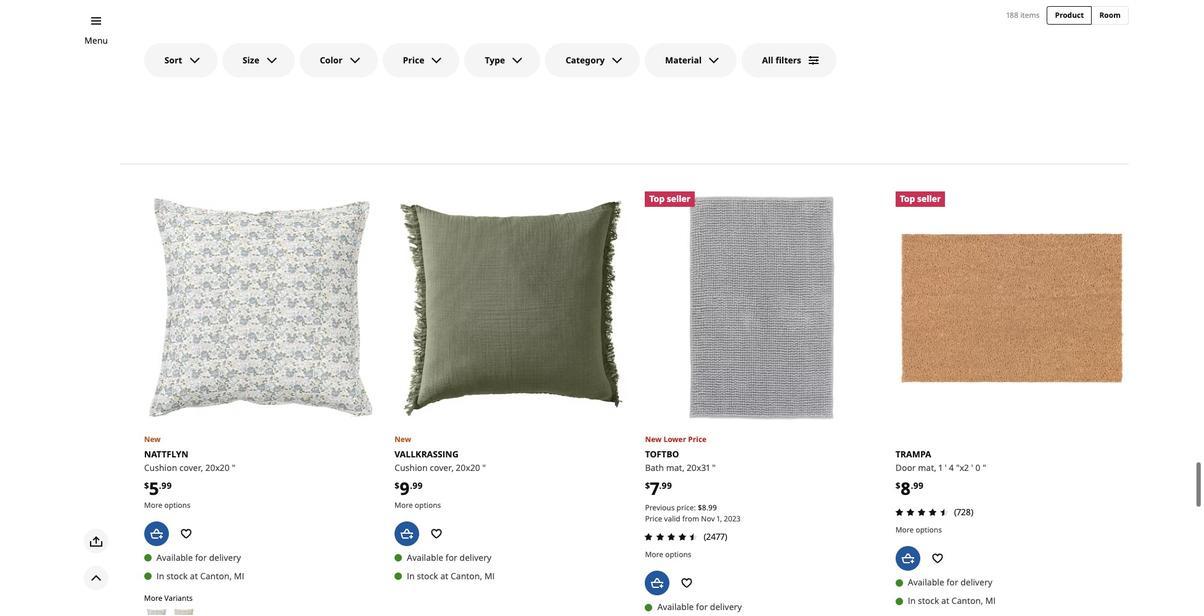 Task type: vqa. For each thing, say whether or not it's contained in the screenshot.
the rightmost Price
yes



Task type: describe. For each thing, give the bounding box(es) containing it.
new for 5
[[144, 435, 161, 445]]

stock for 8
[[918, 596, 939, 607]]

previous
[[645, 503, 675, 514]]

from
[[682, 514, 699, 525]]

new lower price toftbo bath mat, 20x31 " $ 7 . 99
[[645, 435, 716, 501]]

category button
[[545, 43, 640, 78]]

lower
[[664, 435, 686, 445]]

$ inside new lower price toftbo bath mat, 20x31 " $ 7 . 99
[[645, 480, 650, 492]]

toftbo bath mat, gray-white mélange, 20x31 " image
[[645, 191, 878, 425]]

product
[[1055, 10, 1084, 20]]

188 items
[[1007, 10, 1040, 20]]

cushion for 5
[[144, 462, 177, 474]]

door
[[896, 462, 916, 474]]

new vallkrassing cushion cover, 20x20 " $ 9 . 99
[[395, 435, 486, 501]]

vallkrassing cushion cover, gray-green, 20x20 " image
[[395, 191, 628, 425]]

99 inside new nattflyn cushion cover, 20x20 " $ 5 . 99
[[161, 480, 172, 492]]

mat, inside new lower price toftbo bath mat, 20x31 " $ 7 . 99
[[666, 462, 685, 474]]

stock down sold
[[668, 53, 689, 65]]

. inside new lower price toftbo bath mat, 20x31 " $ 7 . 99
[[659, 480, 662, 492]]

more down review: 4.7 out of 5 stars. total reviews: 2477 image
[[645, 550, 663, 561]]

save to favorites, nattflyn, cushion cover image
[[174, 522, 198, 547]]

4
[[949, 462, 954, 474]]

new nattflyn cushion cover, 20x20 " $ 5 . 99
[[144, 435, 235, 501]]

sold
[[675, 34, 692, 46]]

size
[[243, 54, 259, 66]]

menu
[[85, 35, 108, 46]]

save to favorites, toftbo, bath mat image
[[675, 572, 699, 596]]

in stock at canton, mi down not sold for delivery
[[658, 53, 745, 65]]

8 inside trampa door mat, 1 ' 4 "x2 ' 0 " $ 8 . 99
[[901, 477, 911, 501]]

99 inside trampa door mat, 1 ' 4 "x2 ' 0 " $ 8 . 99
[[913, 480, 924, 492]]

for for '
[[947, 577, 958, 589]]

options down review: 4.7 out of 5 stars. total reviews: 2477 image
[[665, 550, 692, 561]]

price inside previous price: $ 8 . 99 price valid from nov 1, 2023
[[645, 514, 662, 525]]

2023
[[724, 514, 741, 525]]

. inside trampa door mat, 1 ' 4 "x2 ' 0 " $ 8 . 99
[[911, 480, 913, 492]]

99 inside new lower price toftbo bath mat, 20x31 " $ 7 . 99
[[662, 480, 672, 492]]

canton, for 5
[[200, 571, 232, 583]]

available for delivery for '
[[908, 577, 993, 589]]

more options down review: 4.7 out of 5 stars. total reviews: 2477 image
[[645, 550, 692, 561]]

available for 9
[[407, 552, 443, 564]]

new inside new lower price toftbo bath mat, 20x31 " $ 7 . 99
[[645, 435, 662, 445]]

available down save to favorites, toftbo, bath mat image
[[658, 602, 694, 614]]

material button
[[645, 43, 737, 78]]

20x20 for 9
[[456, 462, 480, 474]]

nattflyn
[[144, 449, 188, 460]]

5
[[149, 477, 159, 501]]

price button
[[383, 43, 460, 78]]

trampa door mat, 1 ' 4 "x2 ' 0 " $ 8 . 99
[[896, 449, 986, 501]]

not
[[658, 34, 672, 46]]

$ inside new nattflyn cushion cover, 20x20 " $ 5 . 99
[[144, 480, 149, 492]]

price inside new lower price toftbo bath mat, 20x31 " $ 7 . 99
[[688, 435, 707, 445]]

top seller link for 8
[[896, 191, 1129, 425]]

material
[[665, 54, 702, 66]]

cushion for 9
[[395, 462, 428, 474]]

for down save to favorites, toftbo, bath mat image
[[696, 602, 708, 614]]

color
[[320, 54, 343, 66]]

$ inside new vallkrassing cushion cover, 20x20 " $ 9 . 99
[[395, 480, 400, 492]]

filters
[[776, 54, 801, 66]]

valid
[[664, 514, 681, 525]]

20x20 for 5
[[205, 462, 230, 474]]

delivery for '
[[961, 577, 993, 589]]

canton, for 8
[[952, 596, 983, 607]]

mi for 9
[[485, 571, 495, 583]]

save to favorites, trampa, door mat image
[[925, 547, 950, 572]]

$ inside previous price: $ 8 . 99 price valid from nov 1, 2023
[[698, 503, 702, 514]]

canton, for 9
[[451, 571, 482, 583]]

new for 9
[[395, 435, 411, 445]]

9
[[400, 477, 410, 501]]

review: 4.6 out of 5 stars. total reviews: 728 image
[[892, 506, 952, 521]]

color button
[[299, 43, 378, 78]]

mat, inside trampa door mat, 1 ' 4 "x2 ' 0 " $ 8 . 99
[[918, 462, 937, 474]]

bath
[[645, 462, 664, 474]]

99 inside new vallkrassing cushion cover, 20x20 " $ 9 . 99
[[412, 480, 423, 492]]

previous price: $ 8 . 99 price valid from nov 1, 2023
[[645, 503, 741, 525]]

all
[[762, 54, 774, 66]]

"x2
[[956, 462, 969, 474]]

8 inside previous price: $ 8 . 99 price valid from nov 1, 2023
[[702, 503, 707, 514]]

add to bag, vallkrassing, cushion cover image
[[395, 522, 419, 547]]

(2477)
[[704, 532, 727, 543]]

options up save to favorites, vallkrassing, cushion cover icon
[[415, 501, 441, 511]]

top seller for 7
[[649, 193, 691, 205]]

mi for 5
[[234, 571, 244, 583]]



Task type: locate. For each thing, give the bounding box(es) containing it.
cover, inside new nattflyn cushion cover, 20x20 " $ 5 . 99
[[179, 462, 203, 474]]

in for 8
[[908, 596, 916, 607]]

4 " from the left
[[983, 462, 986, 474]]

0 horizontal spatial top seller
[[649, 193, 691, 205]]

0 vertical spatial price
[[403, 54, 424, 66]]

1 mat, from the left
[[666, 462, 685, 474]]

1 horizontal spatial new
[[395, 435, 411, 445]]

1 top from the left
[[649, 193, 665, 205]]

8 down door
[[901, 477, 911, 501]]

available for delivery
[[156, 552, 241, 564], [407, 552, 492, 564], [908, 577, 993, 589], [658, 602, 742, 614]]

. inside previous price: $ 8 . 99 price valid from nov 1, 2023
[[707, 503, 709, 514]]

. inside new vallkrassing cushion cover, 20x20 " $ 9 . 99
[[410, 480, 412, 492]]

options
[[164, 501, 191, 511], [415, 501, 441, 511], [916, 525, 942, 536], [665, 550, 692, 561]]

stock
[[167, 39, 188, 51], [668, 53, 689, 65], [167, 571, 188, 583], [417, 571, 438, 583], [918, 596, 939, 607]]

trampa door mat, natural, 1 ' 4 "x2 ' 0 " image
[[896, 191, 1129, 425]]

for down save to favorites, nattflyn, cushion cover image
[[195, 552, 207, 564]]

0 horizontal spatial '
[[945, 462, 947, 474]]

available down save to favorites, nattflyn, cushion cover image
[[156, 552, 193, 564]]

1 top seller from the left
[[649, 193, 691, 205]]

available down save to favorites, vallkrassing, cushion cover icon
[[407, 552, 443, 564]]

mi
[[234, 39, 244, 51], [735, 53, 745, 65], [234, 571, 244, 583], [485, 571, 495, 583], [986, 596, 996, 607]]

'
[[945, 462, 947, 474], [971, 462, 973, 474]]

product button
[[1047, 6, 1092, 25]]

0 horizontal spatial cushion
[[144, 462, 177, 474]]

1 horizontal spatial top seller link
[[896, 191, 1129, 425]]

0 horizontal spatial cover,
[[179, 462, 203, 474]]

at for 9
[[440, 571, 448, 583]]

review: 4.7 out of 5 stars. total reviews: 2477 image
[[641, 530, 701, 545]]

in
[[156, 39, 164, 51], [658, 53, 665, 65], [156, 571, 164, 583], [407, 571, 415, 583], [908, 596, 916, 607]]

in stock at canton, mi for 5
[[156, 571, 244, 583]]

type button
[[465, 43, 540, 78]]

1 horizontal spatial price
[[645, 514, 662, 525]]

top seller link for 7
[[645, 191, 878, 425]]

add to bag, trampa, door mat image
[[896, 547, 920, 572]]

seller for 8
[[917, 193, 941, 205]]

0 horizontal spatial price
[[403, 54, 424, 66]]

for down save to favorites, trampa, door mat image
[[947, 577, 958, 589]]

1 horizontal spatial 8
[[901, 477, 911, 501]]

$ down vallkrassing
[[395, 480, 400, 492]]

available for delivery for 9
[[407, 552, 492, 564]]

in stock at canton, mi
[[156, 39, 244, 51], [658, 53, 745, 65], [156, 571, 244, 583], [407, 571, 495, 583], [908, 596, 996, 607]]

2 horizontal spatial new
[[645, 435, 662, 445]]

stock down save to favorites, trampa, door mat image
[[918, 596, 939, 607]]

more options
[[144, 501, 191, 511], [395, 501, 441, 511], [896, 525, 942, 536], [645, 550, 692, 561]]

1 top seller link from the left
[[645, 191, 878, 425]]

0 horizontal spatial 8
[[702, 503, 707, 514]]

99 right 7
[[662, 480, 672, 492]]

1 20x20 from the left
[[205, 462, 230, 474]]

" inside new nattflyn cushion cover, 20x20 " $ 5 . 99
[[232, 462, 235, 474]]

" inside new lower price toftbo bath mat, 20x31 " $ 7 . 99
[[712, 462, 716, 474]]

20x31
[[687, 462, 710, 474]]

2 ' from the left
[[971, 462, 973, 474]]

top seller
[[649, 193, 691, 205], [900, 193, 941, 205]]

cushion inside new nattflyn cushion cover, 20x20 " $ 5 . 99
[[144, 462, 177, 474]]

available for delivery down save to favorites, trampa, door mat image
[[908, 577, 993, 589]]

price inside 'button'
[[403, 54, 424, 66]]

options down review: 4.6 out of 5 stars. total reviews: 728 image
[[916, 525, 942, 536]]

available for 5
[[156, 552, 193, 564]]

delivery for 9
[[460, 552, 492, 564]]

2 cushion from the left
[[395, 462, 428, 474]]

new up nattflyn
[[144, 435, 161, 445]]

2 top seller from the left
[[900, 193, 941, 205]]

at for 5
[[190, 571, 198, 583]]

stock up variants
[[167, 571, 188, 583]]

options up save to favorites, nattflyn, cushion cover image
[[164, 501, 191, 511]]

0 horizontal spatial new
[[144, 435, 161, 445]]

99
[[161, 480, 172, 492], [412, 480, 423, 492], [662, 480, 672, 492], [913, 480, 924, 492], [709, 503, 717, 514]]

items
[[1021, 10, 1040, 20]]

stock for 5
[[167, 571, 188, 583]]

1,
[[717, 514, 722, 525]]

more down '5'
[[144, 501, 162, 511]]

8 up the "nov"
[[702, 503, 707, 514]]

cushion down nattflyn
[[144, 462, 177, 474]]

2 20x20 from the left
[[456, 462, 480, 474]]

mi for 8
[[986, 596, 996, 607]]

seller
[[667, 193, 691, 205], [917, 193, 941, 205]]

1 horizontal spatial 20x20
[[456, 462, 480, 474]]

99 right 9
[[412, 480, 423, 492]]

for right sold
[[694, 34, 706, 46]]

99 inside previous price: $ 8 . 99 price valid from nov 1, 2023
[[709, 503, 717, 514]]

new inside new vallkrassing cushion cover, 20x20 " $ 9 . 99
[[395, 435, 411, 445]]

available
[[156, 552, 193, 564], [407, 552, 443, 564], [908, 577, 944, 589], [658, 602, 694, 614]]

(728)
[[954, 507, 974, 519]]

cover, inside new vallkrassing cushion cover, 20x20 " $ 9 . 99
[[430, 462, 454, 474]]

in for 9
[[407, 571, 415, 583]]

available down save to favorites, trampa, door mat image
[[908, 577, 944, 589]]

available for delivery down save to favorites, vallkrassing, cushion cover icon
[[407, 552, 492, 564]]

20x20 inside new nattflyn cushion cover, 20x20 " $ 5 . 99
[[205, 462, 230, 474]]

2 seller from the left
[[917, 193, 941, 205]]

1 horizontal spatial top
[[900, 193, 915, 205]]

add to bag, nattflyn, cushion cover image
[[144, 522, 169, 547]]

add to bag, toftbo, bath mat image
[[645, 572, 670, 596]]

99 up the "nov"
[[709, 503, 717, 514]]

nattflyn cushion cover, floral pattern/blue, 20x20 " image
[[144, 191, 377, 425]]

1 horizontal spatial cover,
[[430, 462, 454, 474]]

stock up sort
[[167, 39, 188, 51]]

not sold for delivery
[[658, 34, 740, 46]]

in stock at canton, mi up sort
[[156, 39, 244, 51]]

new up vallkrassing
[[395, 435, 411, 445]]

cushion down vallkrassing
[[395, 462, 428, 474]]

new inside new nattflyn cushion cover, 20x20 " $ 5 . 99
[[144, 435, 161, 445]]

cover, down nattflyn
[[179, 462, 203, 474]]

1 " from the left
[[232, 462, 235, 474]]

$ down bath
[[645, 480, 650, 492]]

0 horizontal spatial seller
[[667, 193, 691, 205]]

save to favorites, vallkrassing, cushion cover image
[[424, 522, 449, 547]]

more options down review: 4.6 out of 5 stars. total reviews: 728 image
[[896, 525, 942, 536]]

$
[[144, 480, 149, 492], [395, 480, 400, 492], [645, 480, 650, 492], [896, 480, 901, 492], [698, 503, 702, 514]]

stock down save to favorites, vallkrassing, cushion cover icon
[[417, 571, 438, 583]]

new
[[144, 435, 161, 445], [395, 435, 411, 445], [645, 435, 662, 445]]

0 horizontal spatial 20x20
[[205, 462, 230, 474]]

all filters button
[[742, 43, 837, 78]]

2 vertical spatial price
[[645, 514, 662, 525]]

20x20
[[205, 462, 230, 474], [456, 462, 480, 474]]

2 horizontal spatial price
[[688, 435, 707, 445]]

room
[[1100, 10, 1121, 20]]

0 horizontal spatial mat,
[[666, 462, 685, 474]]

cover, down vallkrassing
[[430, 462, 454, 474]]

in stock at canton, mi for 8
[[908, 596, 996, 607]]

1 cover, from the left
[[179, 462, 203, 474]]

available for delivery down save to favorites, nattflyn, cushion cover image
[[156, 552, 241, 564]]

top for 8
[[900, 193, 915, 205]]

more
[[144, 501, 162, 511], [395, 501, 413, 511], [896, 525, 914, 536], [645, 550, 663, 561], [144, 594, 162, 604]]

top seller for 8
[[900, 193, 941, 205]]

more options down '5'
[[144, 501, 191, 511]]

delivery
[[708, 34, 740, 46], [209, 552, 241, 564], [460, 552, 492, 564], [961, 577, 993, 589], [710, 602, 742, 614]]

1 horizontal spatial mat,
[[918, 462, 937, 474]]

99 down door
[[913, 480, 924, 492]]

canton,
[[200, 39, 232, 51], [701, 53, 733, 65], [200, 571, 232, 583], [451, 571, 482, 583], [952, 596, 983, 607]]

available for delivery down save to favorites, toftbo, bath mat image
[[658, 602, 742, 614]]

new up toftbo on the right of the page
[[645, 435, 662, 445]]

. inside new nattflyn cushion cover, 20x20 " $ 5 . 99
[[159, 480, 161, 492]]

in stock at canton, mi up variants
[[156, 571, 244, 583]]

cover, for 5
[[179, 462, 203, 474]]

1 horizontal spatial '
[[971, 462, 973, 474]]

. down vallkrassing
[[410, 480, 412, 492]]

2 top from the left
[[900, 193, 915, 205]]

room button
[[1092, 6, 1129, 25]]

1 horizontal spatial seller
[[917, 193, 941, 205]]

20x20 inside new vallkrassing cushion cover, 20x20 " $ 9 . 99
[[456, 462, 480, 474]]

seller for 7
[[667, 193, 691, 205]]

price
[[403, 54, 424, 66], [688, 435, 707, 445], [645, 514, 662, 525]]

1 new from the left
[[144, 435, 161, 445]]

$ down door
[[896, 480, 901, 492]]

2 cover, from the left
[[430, 462, 454, 474]]

99 right '5'
[[161, 480, 172, 492]]

188
[[1007, 10, 1019, 20]]

3 " from the left
[[712, 462, 716, 474]]

at
[[190, 39, 198, 51], [691, 53, 699, 65], [190, 571, 198, 583], [440, 571, 448, 583], [942, 596, 950, 607]]

nov
[[701, 514, 715, 525]]

. up the "nov"
[[707, 503, 709, 514]]

1 vertical spatial price
[[688, 435, 707, 445]]

more down 9
[[395, 501, 413, 511]]

top
[[649, 193, 665, 205], [900, 193, 915, 205]]

trampa
[[896, 449, 931, 460]]

toftbo
[[645, 449, 679, 460]]

top seller link
[[645, 191, 878, 425], [896, 191, 1129, 425]]

in stock at canton, mi for 9
[[407, 571, 495, 583]]

1
[[939, 462, 943, 474]]

1 ' from the left
[[945, 462, 947, 474]]

variants
[[164, 594, 193, 604]]

size button
[[222, 43, 295, 78]]

1 horizontal spatial cushion
[[395, 462, 428, 474]]

" inside new vallkrassing cushion cover, 20x20 " $ 9 . 99
[[482, 462, 486, 474]]

for for 9
[[446, 552, 457, 564]]

3 new from the left
[[645, 435, 662, 445]]

in stock at canton, mi down save to favorites, vallkrassing, cushion cover icon
[[407, 571, 495, 583]]

$ right price: at the bottom of the page
[[698, 503, 702, 514]]

cushion inside new vallkrassing cushion cover, 20x20 " $ 9 . 99
[[395, 462, 428, 474]]

mat,
[[666, 462, 685, 474], [918, 462, 937, 474]]

sort button
[[144, 43, 217, 78]]

. down nattflyn
[[159, 480, 161, 492]]

. down door
[[911, 480, 913, 492]]

2 top seller link from the left
[[896, 191, 1129, 425]]

8
[[901, 477, 911, 501], [702, 503, 707, 514]]

available for delivery for 5
[[156, 552, 241, 564]]

nattflyn cushion cover, floral pattern/dark pink, 20x20 " image
[[173, 609, 194, 616]]

stock for 9
[[417, 571, 438, 583]]

in for 5
[[156, 571, 164, 583]]

. down bath
[[659, 480, 662, 492]]

1 seller from the left
[[667, 193, 691, 205]]

for down save to favorites, vallkrassing, cushion cover icon
[[446, 552, 457, 564]]

0 horizontal spatial top
[[649, 193, 665, 205]]

available for '
[[908, 577, 944, 589]]

more left variants
[[144, 594, 162, 604]]

top for 7
[[649, 193, 665, 205]]

in stock at canton, mi down save to favorites, trampa, door mat image
[[908, 596, 996, 607]]

more variants
[[144, 594, 193, 604]]

"
[[232, 462, 235, 474], [482, 462, 486, 474], [712, 462, 716, 474], [983, 462, 986, 474]]

1 horizontal spatial top seller
[[900, 193, 941, 205]]

type
[[485, 54, 505, 66]]

7
[[650, 477, 659, 501]]

sort
[[164, 54, 182, 66]]

cushion
[[144, 462, 177, 474], [395, 462, 428, 474]]

cover, for 9
[[430, 462, 454, 474]]

more down review: 4.6 out of 5 stars. total reviews: 728 image
[[896, 525, 914, 536]]

$ down nattflyn
[[144, 480, 149, 492]]

mat, down toftbo on the right of the page
[[666, 462, 685, 474]]

" inside trampa door mat, 1 ' 4 "x2 ' 0 " $ 8 . 99
[[983, 462, 986, 474]]

for for 5
[[195, 552, 207, 564]]

for
[[694, 34, 706, 46], [195, 552, 207, 564], [446, 552, 457, 564], [947, 577, 958, 589], [696, 602, 708, 614]]

category
[[566, 54, 605, 66]]

all filters
[[762, 54, 801, 66]]

0
[[976, 462, 981, 474]]

cover,
[[179, 462, 203, 474], [430, 462, 454, 474]]

1 cushion from the left
[[144, 462, 177, 474]]

0 horizontal spatial top seller link
[[645, 191, 878, 425]]

delivery for 5
[[209, 552, 241, 564]]

mat, left 1
[[918, 462, 937, 474]]

1 vertical spatial 8
[[702, 503, 707, 514]]

.
[[159, 480, 161, 492], [410, 480, 412, 492], [659, 480, 662, 492], [911, 480, 913, 492], [707, 503, 709, 514]]

menu button
[[85, 34, 108, 47]]

price:
[[677, 503, 696, 514]]

more options down 9
[[395, 501, 441, 511]]

at for 8
[[942, 596, 950, 607]]

2 " from the left
[[482, 462, 486, 474]]

vallkrassing
[[395, 449, 459, 460]]

' left 0
[[971, 462, 973, 474]]

2 mat, from the left
[[918, 462, 937, 474]]

0 vertical spatial 8
[[901, 477, 911, 501]]

2 new from the left
[[395, 435, 411, 445]]

$ inside trampa door mat, 1 ' 4 "x2 ' 0 " $ 8 . 99
[[896, 480, 901, 492]]

' right 1
[[945, 462, 947, 474]]



